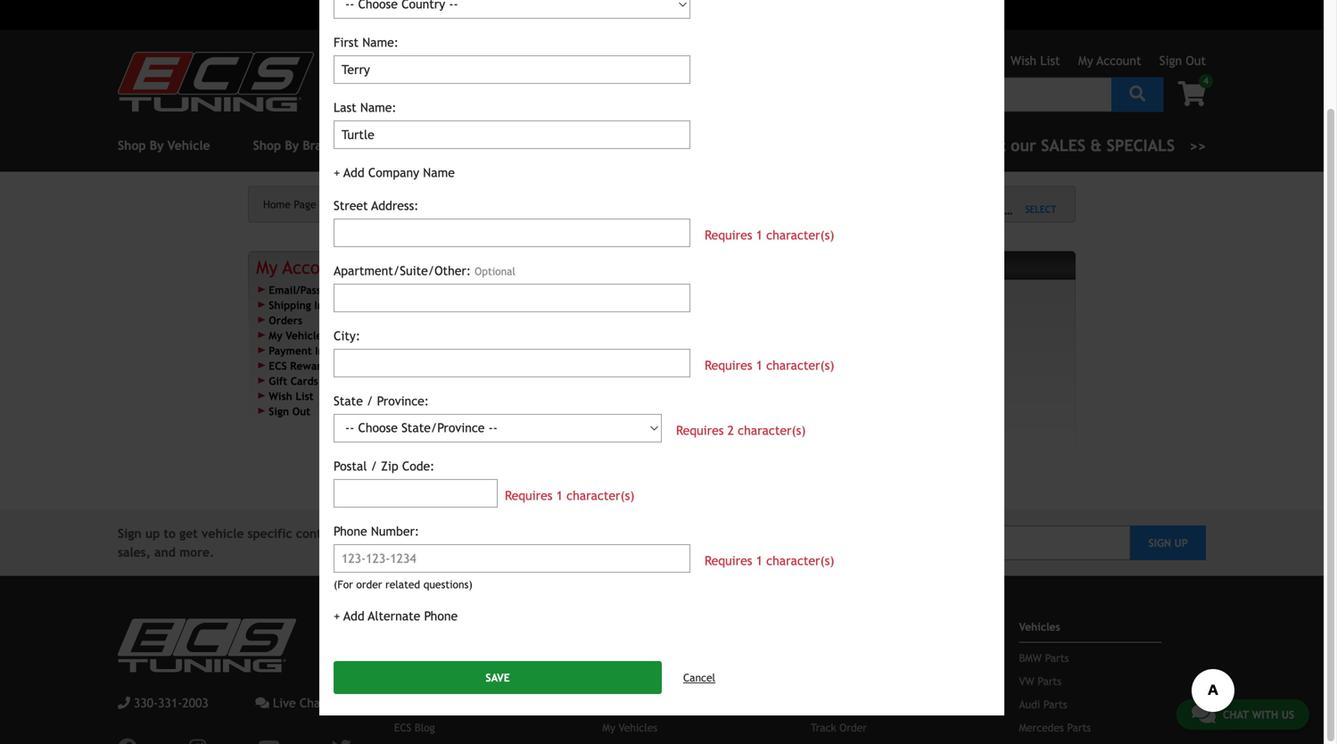 Task type: locate. For each thing, give the bounding box(es) containing it.
my vehicles link for my cart link
[[603, 721, 658, 734]]

0 horizontal spatial sign out link
[[269, 405, 311, 417]]

/
[[367, 394, 373, 408], [371, 459, 377, 473]]

company up address:
[[368, 166, 419, 180]]

2003 up instagram logo
[[182, 696, 209, 710]]

0 horizontal spatial vehicle
[[202, 526, 244, 541]]

phone image down first
[[328, 54, 341, 67]]

phone left number:
[[334, 524, 367, 538]]

shipping up orders link
[[269, 299, 311, 311]]

lists
[[644, 675, 666, 687]]

gift cards link
[[269, 375, 318, 387]]

1 vertical spatial info
[[315, 344, 334, 357]]

330-331-2003 for comments icon
[[344, 54, 419, 68]]

address right edit
[[440, 350, 477, 363]]

0 horizontal spatial my vehicles link
[[269, 329, 327, 342]]

audi
[[1019, 698, 1041, 710]]

1 horizontal spatial my account
[[1079, 54, 1142, 68]]

shop by brand
[[253, 138, 336, 153]]

2 ecs tuning image from the top
[[118, 619, 296, 672]]

0 vertical spatial 330-331-2003 link
[[328, 51, 419, 70]]

vehicles up bmw parts
[[1019, 620, 1061, 633]]

my for my cart link
[[603, 698, 616, 710]]

list
[[1041, 54, 1061, 68], [296, 390, 314, 402]]

name: right last
[[360, 100, 397, 115]]

sign out link up my wish lists link
[[603, 652, 643, 664]]

up for sign up
[[1175, 536, 1188, 549]]

twitter logo image
[[332, 738, 351, 744]]

edit address link
[[418, 348, 477, 364]]

2003 left comments icon
[[393, 54, 419, 68]]

2 vertical spatial sign out link
[[603, 652, 643, 664]]

cart
[[619, 698, 639, 710]]

shop for shop by brand
[[253, 138, 281, 153]]

1 vertical spatial account
[[344, 198, 382, 211]]

parts right the vw
[[1038, 675, 1062, 687]]

account up email/password link
[[283, 257, 347, 278]]

gift
[[269, 375, 287, 387]]

out for the topmost the sign out link
[[1186, 54, 1206, 68]]

0 vertical spatial company
[[368, 166, 419, 180]]

tap
[[903, 203, 920, 218]]

1 horizontal spatial sign out
[[1160, 54, 1206, 68]]

vehicles down cart
[[619, 721, 658, 734]]

up inside sign up to get vehicle specific content, sales, and more.
[[145, 526, 160, 541]]

parts right mercedes
[[1068, 721, 1091, 734]]

ecs left blog
[[394, 721, 412, 734]]

ecs up gift
[[269, 359, 287, 372]]

out up '4'
[[1186, 54, 1206, 68]]

1 vertical spatial 330-331-2003
[[134, 696, 209, 710]]

1 vertical spatial /
[[371, 459, 377, 473]]

my account link up the search image
[[1079, 54, 1142, 68]]

2
[[728, 423, 734, 438]]

shop for shop by clearance
[[379, 138, 407, 153]]

0 vertical spatial 330-331-2003
[[344, 54, 419, 68]]

0 vertical spatial sign out link
[[1160, 54, 1206, 68]]

address inside button
[[478, 408, 522, 421]]

my account up the search image
[[1079, 54, 1142, 68]]

company name link
[[334, 163, 455, 182]]

rewards
[[290, 359, 332, 372]]

live chat link up youtube logo
[[255, 694, 351, 712]]

0 vertical spatial to
[[965, 203, 975, 218]]

2 horizontal spatial sign out link
[[1160, 54, 1206, 68]]

1 horizontal spatial live chat link
[[433, 51, 529, 70]]

address right new
[[478, 408, 522, 421]]

live for comments icon
[[451, 54, 474, 68]]

0 vertical spatial ecs tuning image
[[118, 52, 314, 112]]

requires for phone
[[705, 554, 753, 568]]

my vehicles link for orders link
[[269, 329, 327, 342]]

chat right comments icon
[[478, 54, 503, 68]]

terry turtle
[[418, 311, 483, 325]]

phone image up facebook logo at the left bottom of the page
[[118, 697, 130, 709]]

0 horizontal spatial phone image
[[118, 697, 130, 709]]

330-
[[344, 54, 369, 68], [134, 696, 158, 710]]

None text field
[[334, 120, 691, 149], [334, 219, 691, 247], [334, 120, 691, 149], [334, 219, 691, 247]]

1 vertical spatial live
[[273, 696, 296, 710]]

1 vertical spatial out
[[292, 405, 311, 417]]

shipping information up turtle
[[396, 258, 530, 272]]

0 horizontal spatial 2003
[[182, 696, 209, 710]]

0 horizontal spatial wish
[[269, 390, 292, 402]]

0 vertical spatial live
[[451, 54, 474, 68]]

0 horizontal spatial live chat link
[[255, 694, 351, 712]]

phone down questions)
[[424, 609, 458, 623]]

my down my cart link
[[603, 721, 616, 734]]

330-331-2003 link down first name:
[[328, 51, 419, 70]]

sign up to get vehicle specific content, sales, and more.
[[118, 526, 346, 559]]

name: right first
[[362, 35, 399, 50]]

us for contact us
[[435, 698, 446, 710]]

0 vertical spatial wish
[[1011, 54, 1037, 68]]

character(s) for phone
[[767, 554, 835, 568]]

vehicles up payment info link in the left top of the page
[[286, 329, 327, 342]]

None text field
[[334, 55, 691, 84], [334, 284, 691, 312], [334, 349, 691, 377], [334, 479, 498, 508], [334, 55, 691, 84], [334, 284, 691, 312], [334, 349, 691, 377], [334, 479, 498, 508]]

requires 1 character(s) for address:
[[705, 228, 835, 242]]

up inside button
[[1175, 536, 1188, 549]]

email/password link
[[269, 284, 346, 296]]

postal / zip code:
[[334, 459, 435, 473]]

list inside my account email/password shipping info orders my vehicles payment info ecs rewards gift cards wish list sign out
[[296, 390, 314, 402]]

0 vertical spatial out
[[1186, 54, 1206, 68]]

1 horizontal spatial 330-331-2003 link
[[328, 51, 419, 70]]

1
[[756, 228, 763, 242], [756, 358, 763, 373], [556, 489, 563, 503], [756, 554, 763, 568]]

track order link
[[811, 721, 867, 734]]

2 vertical spatial vehicles
[[619, 721, 658, 734]]

us right about
[[426, 652, 437, 664]]

phone image
[[328, 54, 341, 67], [118, 697, 130, 709]]

please tap 'select' to pick a vehicle
[[863, 203, 1053, 218]]

1 horizontal spatial out
[[625, 652, 643, 664]]

add new address button
[[403, 398, 548, 431]]

0 vertical spatial live chat link
[[433, 51, 529, 70]]

info up rewards
[[315, 344, 334, 357]]

phone image for comments image '330-331-2003' link
[[118, 697, 130, 709]]

requires for state
[[676, 423, 724, 438]]

0 horizontal spatial shop
[[253, 138, 281, 153]]

0 vertical spatial sign out
[[1160, 54, 1206, 68]]

330-331-2003 down first name:
[[344, 54, 419, 68]]

1 horizontal spatial live
[[451, 54, 474, 68]]

sign out
[[1160, 54, 1206, 68], [603, 652, 643, 664]]

1 horizontal spatial phone
[[424, 609, 458, 623]]

first name:
[[334, 35, 399, 50]]

1 vertical spatial sign out
[[603, 652, 643, 664]]

home
[[263, 198, 291, 211]]

shop up company name link
[[379, 138, 407, 153]]

1 shop from the left
[[253, 138, 281, 153]]

1 horizontal spatial 331-
[[369, 54, 393, 68]]

0 vertical spatial my account link
[[1079, 54, 1142, 68]]

1 vertical spatial vehicles
[[1019, 620, 1061, 633]]

sign for the topmost the sign out link
[[1160, 54, 1182, 68]]

1 vertical spatial 2003
[[182, 696, 209, 710]]

330-331-2003 up instagram logo
[[134, 696, 209, 710]]

shipping up terry
[[396, 258, 450, 272]]

requires for postal
[[505, 489, 553, 503]]

0 vertical spatial 2003
[[393, 54, 419, 68]]

sign out link
[[1160, 54, 1206, 68], [269, 405, 311, 417], [603, 652, 643, 664]]

vehicle inside sign up to get vehicle specific content, sales, and more.
[[202, 526, 244, 541]]

1 vertical spatial 330-331-2003 link
[[118, 694, 209, 712]]

0 vertical spatial ecs
[[269, 359, 287, 372]]

character(s) for street
[[767, 228, 835, 242]]

0 vertical spatial vehicles
[[286, 329, 327, 342]]

address:
[[372, 199, 419, 213]]

1 vertical spatial vehicle
[[202, 526, 244, 541]]

up
[[145, 526, 160, 541], [1175, 536, 1188, 549]]

out down cards at the bottom
[[292, 405, 311, 417]]

first
[[334, 35, 359, 50]]

my cart
[[603, 698, 639, 710]]

character(s) for postal
[[567, 489, 635, 503]]

sign out link down gift cards link
[[269, 405, 311, 417]]

audi parts link
[[1019, 698, 1068, 710]]

my vehicles link
[[269, 329, 327, 342], [603, 721, 658, 734]]

0 horizontal spatial by
[[285, 138, 299, 153]]

my right wish list
[[1079, 54, 1094, 68]]

live chat link up clearance
[[433, 51, 529, 70]]

by left brand
[[285, 138, 299, 153]]

by for clearance
[[411, 138, 425, 153]]

my left cart
[[603, 698, 616, 710]]

company up about us at the bottom of page
[[394, 620, 440, 633]]

1 for /
[[556, 489, 563, 503]]

0 vertical spatial phone image
[[328, 54, 341, 67]]

information down name
[[440, 198, 499, 211]]

0 horizontal spatial phone
[[334, 524, 367, 538]]

vehicle up the more. at the left bottom of the page
[[202, 526, 244, 541]]

up for sign up to get vehicle specific content, sales, and more.
[[145, 526, 160, 541]]

parts for bmw parts
[[1045, 652, 1069, 664]]

1 vertical spatial live chat
[[273, 696, 325, 710]]

list up sales
[[1041, 54, 1061, 68]]

vehicle right a
[[1014, 203, 1053, 218]]

shipping information
[[395, 198, 499, 211], [396, 258, 530, 272]]

sign up
[[1149, 536, 1188, 549]]

chat for comments icon
[[478, 54, 503, 68]]

account up the search image
[[1097, 54, 1142, 68]]

mercedes parts link
[[1019, 721, 1091, 734]]

questions)
[[424, 578, 473, 591]]

live right comments icon
[[451, 54, 474, 68]]

sign for middle the sign out link
[[603, 652, 622, 664]]

1 horizontal spatial address
[[478, 408, 522, 421]]

home page
[[263, 198, 316, 211]]

2003 for comments image
[[182, 696, 209, 710]]

1 horizontal spatial live chat
[[451, 54, 503, 68]]

2 shop from the left
[[379, 138, 407, 153]]

account down company name link
[[344, 198, 382, 211]]

330- down first name:
[[344, 54, 369, 68]]

my account for page
[[328, 198, 382, 211]]

0 horizontal spatial chat
[[300, 696, 325, 710]]

my vehicles link down cart
[[603, 721, 658, 734]]

save
[[486, 671, 510, 684]]

0 horizontal spatial ecs
[[269, 359, 287, 372]]

my down orders
[[269, 329, 283, 342]]

1 horizontal spatial chat
[[478, 54, 503, 68]]

1 for number:
[[756, 554, 763, 568]]

vehicles
[[286, 329, 327, 342], [1019, 620, 1061, 633], [619, 721, 658, 734]]

2 vertical spatial out
[[625, 652, 643, 664]]

330- up facebook logo at the left bottom of the page
[[134, 696, 158, 710]]

shipping down company name
[[395, 198, 437, 211]]

0 horizontal spatial up
[[145, 526, 160, 541]]

shipping information down name
[[395, 198, 499, 211]]

1 vertical spatial sign out link
[[269, 405, 311, 417]]

0 horizontal spatial live
[[273, 696, 296, 710]]

1 horizontal spatial my vehicles link
[[603, 721, 658, 734]]

0 vertical spatial address
[[440, 350, 477, 363]]

parts for mercedes parts
[[1068, 721, 1091, 734]]

my wish lists
[[603, 675, 666, 687]]

1 horizontal spatial vehicle
[[1014, 203, 1053, 218]]

parts up mercedes parts link
[[1044, 698, 1068, 710]]

live chat link for comments icon '330-331-2003' link
[[433, 51, 529, 70]]

/ left zip
[[371, 459, 377, 473]]

1 vertical spatial ecs
[[394, 721, 412, 734]]

chat left with
[[1223, 708, 1249, 721]]

to
[[965, 203, 975, 218], [164, 526, 176, 541]]

sign out for middle the sign out link
[[603, 652, 643, 664]]

/ for state
[[367, 394, 373, 408]]

by up company name
[[411, 138, 425, 153]]

1 horizontal spatial wish
[[619, 675, 641, 687]]

please
[[863, 203, 900, 218]]

us right the contact
[[435, 698, 446, 710]]

0 horizontal spatial 331-
[[158, 696, 182, 710]]

to left get
[[164, 526, 176, 541]]

ecs tuning image
[[118, 52, 314, 112], [118, 619, 296, 672]]

1 vertical spatial wish list link
[[269, 390, 314, 402]]

my
[[1079, 54, 1094, 68], [328, 198, 341, 211], [256, 257, 278, 278], [269, 329, 283, 342], [603, 675, 616, 687], [603, 698, 616, 710], [603, 721, 616, 734]]

0 horizontal spatial sign out
[[603, 652, 643, 664]]

0 vertical spatial my account
[[1079, 54, 1142, 68]]

my account
[[1079, 54, 1142, 68], [328, 198, 382, 211]]

2 vertical spatial wish
[[619, 675, 641, 687]]

my account link for wish list
[[1079, 54, 1142, 68]]

2 by from the left
[[411, 138, 425, 153]]

0 horizontal spatial 330-331-2003
[[134, 696, 209, 710]]

1 horizontal spatial shop
[[379, 138, 407, 153]]

apartment/suite/other: optional
[[334, 264, 516, 278]]

my account link down company name link
[[328, 198, 391, 211]]

1 horizontal spatial ecs
[[394, 721, 412, 734]]

my account link up email/password link
[[256, 257, 347, 278]]

account for list
[[1097, 54, 1142, 68]]

0 vertical spatial name:
[[362, 35, 399, 50]]

sign inside button
[[1149, 536, 1172, 549]]

live chat for comments icon
[[451, 54, 503, 68]]

shop
[[253, 138, 281, 153], [379, 138, 407, 153]]

live
[[451, 54, 474, 68], [273, 696, 296, 710]]

get
[[180, 526, 198, 541]]

info
[[314, 299, 334, 311], [315, 344, 334, 357]]

1 vertical spatial shipping
[[396, 258, 450, 272]]

info down email/password link
[[314, 299, 334, 311]]

ecs rewards link
[[269, 359, 332, 372]]

shop by brand link
[[253, 138, 336, 153]]

1 horizontal spatial vehicles
[[619, 721, 658, 734]]

1 horizontal spatial 330-331-2003
[[344, 54, 419, 68]]

phone
[[334, 524, 367, 538], [424, 609, 458, 623]]

1 vertical spatial to
[[164, 526, 176, 541]]

home page link
[[263, 198, 325, 211]]

information up turtle
[[455, 258, 530, 272]]

1 horizontal spatial 330-
[[344, 54, 369, 68]]

to left the pick
[[965, 203, 975, 218]]

list down cards at the bottom
[[296, 390, 314, 402]]

/ right state
[[367, 394, 373, 408]]

pick
[[978, 203, 1001, 218]]

0 vertical spatial /
[[367, 394, 373, 408]]

out up my wish lists link
[[625, 652, 643, 664]]

by for brand
[[285, 138, 299, 153]]

my right page
[[328, 198, 341, 211]]

shop left brand
[[253, 138, 281, 153]]

0 horizontal spatial wish list link
[[269, 390, 314, 402]]

my up my cart
[[603, 675, 616, 687]]

0 vertical spatial 330-
[[344, 54, 369, 68]]

0 horizontal spatial my account
[[328, 198, 382, 211]]

a
[[1004, 203, 1011, 218]]

1 horizontal spatial list
[[1041, 54, 1061, 68]]

0 vertical spatial 331-
[[369, 54, 393, 68]]

1 vertical spatial 331-
[[158, 696, 182, 710]]

1 vertical spatial my vehicles link
[[603, 721, 658, 734]]

company
[[368, 166, 419, 180], [394, 620, 440, 633]]

live chat right comments image
[[273, 696, 325, 710]]

2003
[[393, 54, 419, 68], [182, 696, 209, 710]]

live for comments image
[[273, 696, 296, 710]]

my up email/password
[[256, 257, 278, 278]]

requires 1 character(s)
[[705, 228, 835, 242], [705, 358, 835, 373], [505, 489, 635, 503], [705, 554, 835, 568]]

parts
[[1045, 652, 1069, 664], [1038, 675, 1062, 687], [1044, 698, 1068, 710], [1068, 721, 1091, 734]]

wish inside my account email/password shipping info orders my vehicles payment info ecs rewards gift cards wish list sign out
[[269, 390, 292, 402]]

chat for comments image
[[300, 696, 325, 710]]

330-331-2003 link for comments image
[[118, 694, 209, 712]]

my account down company name link
[[328, 198, 382, 211]]

0 vertical spatial live chat
[[451, 54, 503, 68]]

my account link
[[1079, 54, 1142, 68], [328, 198, 391, 211], [256, 257, 347, 278]]

wish list link
[[1011, 54, 1061, 68], [269, 390, 314, 402]]

1 by from the left
[[285, 138, 299, 153]]

postal
[[334, 459, 367, 473]]

my vehicles link up payment info link in the left top of the page
[[269, 329, 327, 342]]

sign out link up '4'
[[1160, 54, 1206, 68]]

contact us link
[[394, 698, 446, 710]]

sales & specials link
[[931, 133, 1206, 158]]

parts right bmw
[[1045, 652, 1069, 664]]

sign out up '4'
[[1160, 54, 1206, 68]]

330-331-2003 link up instagram logo
[[118, 694, 209, 712]]

chat right comments image
[[300, 696, 325, 710]]

name: for last name:
[[360, 100, 397, 115]]

live right comments image
[[273, 696, 296, 710]]

330-331-2003 for comments image
[[134, 696, 209, 710]]

1 vertical spatial 330-
[[134, 696, 158, 710]]

0 horizontal spatial live chat
[[273, 696, 325, 710]]

1 vertical spatial my account link
[[328, 198, 391, 211]]

sign for 'sign up' button
[[1149, 536, 1172, 549]]

330- for comments image
[[134, 696, 158, 710]]

out
[[1186, 54, 1206, 68], [292, 405, 311, 417], [625, 652, 643, 664]]

sign out up my wish lists link
[[603, 652, 643, 664]]

edit address
[[418, 350, 477, 363]]

character(s) for state
[[738, 423, 806, 438]]

live chat right comments icon
[[451, 54, 503, 68]]



Task type: describe. For each thing, give the bounding box(es) containing it.
street
[[334, 199, 368, 213]]

specific
[[248, 526, 292, 541]]

my account for list
[[1079, 54, 1142, 68]]

1 horizontal spatial sign out link
[[603, 652, 643, 664]]

requires 1 character(s) for /
[[505, 489, 635, 503]]

clearance
[[429, 138, 487, 153]]

company name
[[368, 166, 455, 180]]

Email email field
[[397, 525, 1131, 560]]

my vehicles
[[603, 721, 658, 734]]

2 vertical spatial my account link
[[256, 257, 347, 278]]

apartment/suite/other:
[[334, 264, 471, 278]]

my account email/password shipping info orders my vehicles payment info ecs rewards gift cards wish list sign out
[[256, 257, 347, 417]]

2 horizontal spatial chat
[[1223, 708, 1249, 721]]

out inside my account email/password shipping info orders my vehicles payment info ecs rewards gift cards wish list sign out
[[292, 405, 311, 417]]

330- for comments icon
[[344, 54, 369, 68]]

sign inside my account email/password shipping info orders my vehicles payment info ecs rewards gift cards wish list sign out
[[269, 405, 289, 417]]

wish list
[[1011, 54, 1061, 68]]

2003 for comments icon
[[393, 54, 419, 68]]

search image
[[1130, 86, 1146, 102]]

account inside my account email/password shipping info orders my vehicles payment info ecs rewards gift cards wish list sign out
[[283, 257, 347, 278]]

order
[[840, 721, 867, 734]]

zip
[[381, 459, 399, 473]]

Search text field
[[328, 77, 1112, 112]]

chat with us link
[[1177, 700, 1310, 730]]

my wish lists link
[[603, 675, 666, 687]]

company for company name
[[368, 166, 419, 180]]

(for order related questions)
[[334, 578, 473, 591]]

audi parts
[[1019, 698, 1068, 710]]

last name:
[[334, 100, 397, 115]]

page
[[294, 198, 316, 211]]

bmw
[[1019, 652, 1042, 664]]

0 vertical spatial list
[[1041, 54, 1061, 68]]

terry
[[418, 311, 447, 325]]

account for page
[[344, 198, 382, 211]]

shop by clearance link
[[379, 138, 487, 153]]

my for the "my vehicles" link related to my cart link
[[603, 721, 616, 734]]

number:
[[371, 524, 419, 538]]

content,
[[296, 526, 346, 541]]

orders
[[269, 314, 302, 326]]

requires 1 character(s) for number:
[[705, 554, 835, 568]]

us right with
[[1282, 708, 1295, 721]]

'select'
[[923, 203, 962, 218]]

shop by clearance
[[379, 138, 487, 153]]

331- for comments image '330-331-2003' link
[[158, 696, 182, 710]]

vw parts link
[[1019, 675, 1062, 687]]

0 vertical spatial vehicle
[[1014, 203, 1053, 218]]

payment info link
[[269, 344, 334, 357]]

0 vertical spatial information
[[440, 198, 499, 211]]

2 horizontal spatial wish
[[1011, 54, 1037, 68]]

track
[[811, 721, 837, 734]]

my account link for home page
[[328, 198, 391, 211]]

select link
[[1026, 204, 1057, 216]]

vehicles inside my account email/password shipping info orders my vehicles payment info ecs rewards gift cards wish list sign out
[[286, 329, 327, 342]]

sign inside sign up to get vehicle specific content, sales, and more.
[[118, 526, 142, 541]]

my for my wish lists link
[[603, 675, 616, 687]]

123-123-1234 text field
[[334, 544, 691, 573]]

my for wish list my account 'link'
[[1079, 54, 1094, 68]]

shipping info link
[[269, 299, 334, 311]]

comments image
[[255, 697, 270, 709]]

live chat for comments image
[[273, 696, 325, 710]]

parts for vw parts
[[1038, 675, 1062, 687]]

0 vertical spatial shipping
[[395, 198, 437, 211]]

mercedes
[[1019, 721, 1064, 734]]

us for about us
[[426, 652, 437, 664]]

shipping inside my account email/password shipping info orders my vehicles payment info ecs rewards gift cards wish list sign out
[[269, 299, 311, 311]]

/ for postal
[[371, 459, 377, 473]]

facebook logo image
[[118, 738, 137, 744]]

4
[[1204, 75, 1209, 86]]

phone image for comments icon '330-331-2003' link
[[328, 54, 341, 67]]

1 for address:
[[756, 228, 763, 242]]

bmw parts
[[1019, 652, 1069, 664]]

orders link
[[269, 314, 302, 326]]

alternate phone link
[[334, 607, 458, 625]]

1 vertical spatial information
[[455, 258, 530, 272]]

with
[[1252, 708, 1279, 721]]

mercedes parts
[[1019, 721, 1091, 734]]

330-331-2003 link for comments icon
[[328, 51, 419, 70]]

1 vertical spatial phone
[[424, 609, 458, 623]]

chat with us
[[1223, 708, 1295, 721]]

related
[[385, 578, 420, 591]]

sales
[[1041, 136, 1086, 155]]

add new address
[[429, 408, 522, 421]]

save button
[[334, 661, 662, 694]]

code:
[[402, 459, 435, 473]]

last
[[334, 100, 357, 115]]

street address:
[[334, 199, 419, 213]]

0 vertical spatial shipping information
[[395, 198, 499, 211]]

0 vertical spatial wish list link
[[1011, 54, 1061, 68]]

optional
[[475, 265, 516, 277]]

about us link
[[394, 652, 437, 664]]

requires for street
[[705, 228, 753, 242]]

brand
[[303, 138, 336, 153]]

&
[[1091, 136, 1102, 155]]

sign up button
[[1131, 525, 1206, 560]]

phone number:
[[334, 524, 419, 538]]

out for middle the sign out link
[[625, 652, 643, 664]]

331- for comments icon '330-331-2003' link
[[369, 54, 393, 68]]

more.
[[179, 545, 214, 559]]

edit
[[418, 350, 437, 363]]

name: for first name:
[[362, 35, 399, 50]]

0 vertical spatial info
[[314, 299, 334, 311]]

ecs tuning 'spin to win' contest logo image
[[556, 0, 768, 15]]

instagram logo image
[[189, 738, 206, 744]]

(for
[[334, 578, 353, 591]]

0 horizontal spatial address
[[440, 350, 477, 363]]

parts for audi parts
[[1044, 698, 1068, 710]]

select
[[1026, 204, 1057, 215]]

add
[[429, 408, 449, 421]]

bmw parts link
[[1019, 652, 1069, 664]]

specials
[[1107, 136, 1175, 155]]

comments image
[[433, 54, 447, 67]]

state / province:
[[334, 394, 429, 408]]

contact us
[[394, 698, 446, 710]]

1 ecs tuning image from the top
[[118, 52, 314, 112]]

email/password
[[269, 284, 346, 296]]

youtube logo image
[[258, 738, 280, 744]]

cancel link
[[683, 670, 716, 686]]

1 horizontal spatial to
[[965, 203, 975, 218]]

company for company
[[394, 620, 440, 633]]

2 horizontal spatial vehicles
[[1019, 620, 1061, 633]]

cards
[[291, 375, 318, 387]]

alternate
[[368, 609, 421, 623]]

ecs blog link
[[394, 721, 435, 734]]

sign out for the topmost the sign out link
[[1160, 54, 1206, 68]]

ecs inside my account email/password shipping info orders my vehicles payment info ecs rewards gift cards wish list sign out
[[269, 359, 287, 372]]

live chat link for comments image '330-331-2003' link
[[255, 694, 351, 712]]

1 vertical spatial shipping information
[[396, 258, 530, 272]]

state
[[334, 394, 363, 408]]

my cart link
[[603, 698, 639, 710]]

requires 2 character(s)
[[676, 423, 806, 438]]

sales,
[[118, 545, 151, 559]]

alternate phone
[[368, 609, 458, 623]]

to inside sign up to get vehicle specific content, sales, and more.
[[164, 526, 176, 541]]

4 link
[[1164, 74, 1213, 108]]

cancel
[[683, 671, 716, 684]]

my for my account 'link' corresponding to home page
[[328, 198, 341, 211]]

province:
[[377, 394, 429, 408]]

city:
[[334, 329, 360, 343]]



Task type: vqa. For each thing, say whether or not it's contained in the screenshot.
See
no



